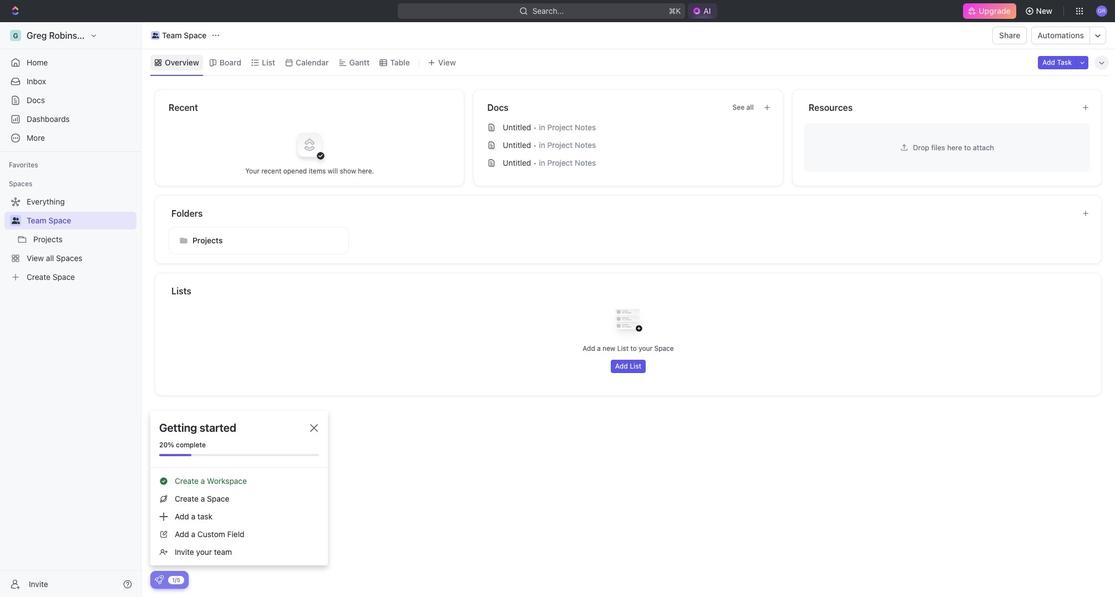 Task type: locate. For each thing, give the bounding box(es) containing it.
to up add list
[[631, 345, 637, 353]]

favorites button
[[4, 159, 43, 172]]

view up create space
[[27, 254, 44, 263]]

sidebar navigation
[[0, 22, 144, 598]]

2 horizontal spatial list
[[630, 362, 642, 371]]

all up create space
[[46, 254, 54, 263]]

add for add task
[[1043, 58, 1056, 66]]

a for workspace
[[201, 477, 205, 486]]

your up add list
[[639, 345, 653, 353]]

create inside sidebar navigation
[[27, 273, 50, 282]]

home link
[[4, 54, 137, 72]]

create up add a task
[[175, 495, 199, 504]]

0 horizontal spatial workspace
[[97, 31, 143, 41]]

2 vertical spatial •
[[534, 158, 537, 167]]

1 project from the top
[[548, 123, 573, 132]]

to
[[965, 143, 971, 152], [631, 345, 637, 353]]

all for see
[[747, 103, 754, 112]]

0 vertical spatial spaces
[[9, 180, 32, 188]]

0 vertical spatial •
[[534, 123, 537, 132]]

view inside sidebar navigation
[[27, 254, 44, 263]]

0 vertical spatial list
[[262, 57, 275, 67]]

add left the task
[[175, 512, 189, 522]]

team space link up overview on the top of page
[[148, 29, 209, 42]]

your down add a custom field
[[196, 548, 212, 557]]

0 horizontal spatial docs
[[27, 95, 45, 105]]

space right no lists icon. at right bottom
[[655, 345, 674, 353]]

1 vertical spatial untitled • in project notes
[[503, 140, 596, 150]]

0 horizontal spatial invite
[[29, 580, 48, 589]]

2 vertical spatial untitled
[[503, 158, 531, 168]]

1 vertical spatial all
[[46, 254, 54, 263]]

team down everything
[[27, 216, 46, 225]]

projects inside the projects button
[[193, 236, 223, 245]]

automations
[[1038, 31, 1085, 40]]

1 horizontal spatial team space link
[[148, 29, 209, 42]]

0 vertical spatial team space
[[162, 31, 207, 40]]

2 vertical spatial project
[[548, 158, 573, 168]]

list right new
[[618, 345, 629, 353]]

untitled • in project notes
[[503, 123, 596, 132], [503, 140, 596, 150], [503, 158, 596, 168]]

create up create a space
[[175, 477, 199, 486]]

1 horizontal spatial spaces
[[56, 254, 82, 263]]

1 vertical spatial workspace
[[207, 477, 247, 486]]

everything link
[[4, 193, 134, 211]]

a up create a space
[[201, 477, 205, 486]]

1 vertical spatial create
[[175, 477, 199, 486]]

all right see
[[747, 103, 754, 112]]

gr
[[1098, 7, 1106, 14]]

1 vertical spatial untitled
[[503, 140, 531, 150]]

1 vertical spatial team
[[27, 216, 46, 225]]

upgrade link
[[964, 3, 1017, 19]]

3 untitled • in project notes from the top
[[503, 158, 596, 168]]

team space down everything
[[27, 216, 71, 225]]

lists button
[[171, 285, 1089, 298]]

robinson's
[[49, 31, 95, 41]]

new
[[1037, 6, 1053, 16]]

0 vertical spatial notes
[[575, 123, 596, 132]]

space
[[184, 31, 207, 40], [48, 216, 71, 225], [53, 273, 75, 282], [655, 345, 674, 353], [207, 495, 229, 504]]

add for add a task
[[175, 512, 189, 522]]

new button
[[1021, 2, 1060, 20]]

space down create a workspace
[[207, 495, 229, 504]]

a down add a task
[[191, 530, 195, 539]]

project
[[548, 123, 573, 132], [548, 140, 573, 150], [548, 158, 573, 168]]

team
[[214, 548, 232, 557]]

invite your team
[[175, 548, 232, 557]]

0 horizontal spatial all
[[46, 254, 54, 263]]

0 vertical spatial in
[[539, 123, 545, 132]]

1 horizontal spatial your
[[639, 345, 653, 353]]

1 horizontal spatial projects
[[193, 236, 223, 245]]

add inside button
[[1043, 58, 1056, 66]]

a
[[597, 345, 601, 353], [201, 477, 205, 486], [201, 495, 205, 504], [191, 512, 195, 522], [191, 530, 195, 539]]

0 vertical spatial team
[[162, 31, 182, 40]]

a left new
[[597, 345, 601, 353]]

add a task
[[175, 512, 213, 522]]

in
[[539, 123, 545, 132], [539, 140, 545, 150], [539, 158, 545, 168]]

1 horizontal spatial team space
[[162, 31, 207, 40]]

2 • from the top
[[534, 141, 537, 150]]

close image
[[310, 425, 318, 432]]

workspace inside sidebar navigation
[[97, 31, 143, 41]]

invite inside sidebar navigation
[[29, 580, 48, 589]]

0 horizontal spatial team space link
[[27, 212, 134, 230]]

home
[[27, 58, 48, 67]]

create down view all spaces
[[27, 273, 50, 282]]

1 vertical spatial notes
[[575, 140, 596, 150]]

0 horizontal spatial team
[[27, 216, 46, 225]]

workspace
[[97, 31, 143, 41], [207, 477, 247, 486]]

create for create a space
[[175, 495, 199, 504]]

team space
[[162, 31, 207, 40], [27, 216, 71, 225]]

your
[[639, 345, 653, 353], [196, 548, 212, 557]]

0 vertical spatial untitled • in project notes
[[503, 123, 596, 132]]

items
[[309, 167, 326, 175]]

team space link
[[148, 29, 209, 42], [27, 212, 134, 230]]

1 untitled • in project notes from the top
[[503, 123, 596, 132]]

space down everything link
[[48, 216, 71, 225]]

1 vertical spatial project
[[548, 140, 573, 150]]

0 horizontal spatial team space
[[27, 216, 71, 225]]

0 horizontal spatial list
[[262, 57, 275, 67]]

1 vertical spatial your
[[196, 548, 212, 557]]

1 horizontal spatial to
[[965, 143, 971, 152]]

docs inside "link"
[[27, 95, 45, 105]]

0 vertical spatial workspace
[[97, 31, 143, 41]]

calendar link
[[294, 55, 329, 70]]

show
[[340, 167, 356, 175]]

create space link
[[4, 269, 134, 286]]

2 vertical spatial notes
[[575, 158, 596, 168]]

create for create a workspace
[[175, 477, 199, 486]]

started
[[200, 422, 236, 435]]

spaces down favorites button
[[9, 180, 32, 188]]

0 vertical spatial project
[[548, 123, 573, 132]]

0 vertical spatial team space link
[[148, 29, 209, 42]]

1 vertical spatial in
[[539, 140, 545, 150]]

1 horizontal spatial invite
[[175, 548, 194, 557]]

1 vertical spatial •
[[534, 141, 537, 150]]

getting started
[[159, 422, 236, 435]]

more
[[27, 133, 45, 143]]

add a custom field
[[175, 530, 245, 539]]

a for new
[[597, 345, 601, 353]]

view button
[[424, 49, 460, 75]]

add for add a custom field
[[175, 530, 189, 539]]

add list button
[[611, 360, 646, 374]]

0 vertical spatial create
[[27, 273, 50, 282]]

team space link up projects link
[[27, 212, 134, 230]]

projects up view all spaces
[[33, 235, 63, 244]]

0 horizontal spatial view
[[27, 254, 44, 263]]

getting
[[159, 422, 197, 435]]

1 vertical spatial invite
[[29, 580, 48, 589]]

2 vertical spatial in
[[539, 158, 545, 168]]

0 vertical spatial your
[[639, 345, 653, 353]]

projects
[[33, 235, 63, 244], [193, 236, 223, 245]]

view right the table
[[438, 57, 456, 67]]

spaces up create space link
[[56, 254, 82, 263]]

docs
[[27, 95, 45, 105], [488, 103, 509, 113]]

list down add a new list to your space
[[630, 362, 642, 371]]

0 horizontal spatial to
[[631, 345, 637, 353]]

3 • from the top
[[534, 158, 537, 167]]

invite for invite your team
[[175, 548, 194, 557]]

favorites
[[9, 161, 38, 169]]

3 in from the top
[[539, 158, 545, 168]]

untitled
[[503, 123, 531, 132], [503, 140, 531, 150], [503, 158, 531, 168]]

create a space
[[175, 495, 229, 504]]

1 vertical spatial view
[[27, 254, 44, 263]]

1 vertical spatial team space
[[27, 216, 71, 225]]

1 vertical spatial list
[[618, 345, 629, 353]]

2 vertical spatial untitled • in project notes
[[503, 158, 596, 168]]

no recent items image
[[288, 122, 332, 167]]

will
[[328, 167, 338, 175]]

see
[[733, 103, 745, 112]]

a up the task
[[201, 495, 205, 504]]

2 project from the top
[[548, 140, 573, 150]]

ai
[[704, 6, 711, 16]]

projects down folders
[[193, 236, 223, 245]]

a left the task
[[191, 512, 195, 522]]

1 vertical spatial spaces
[[56, 254, 82, 263]]

all inside sidebar navigation
[[46, 254, 54, 263]]

inbox
[[27, 77, 46, 86]]

opened
[[283, 167, 307, 175]]

g
[[13, 31, 18, 40]]

0 vertical spatial untitled
[[503, 123, 531, 132]]

workspace up create a space
[[207, 477, 247, 486]]

board link
[[217, 55, 241, 70]]

view for view all spaces
[[27, 254, 44, 263]]

•
[[534, 123, 537, 132], [534, 141, 537, 150], [534, 158, 537, 167]]

add left "task" at the top of the page
[[1043, 58, 1056, 66]]

1 horizontal spatial view
[[438, 57, 456, 67]]

add down add a task
[[175, 530, 189, 539]]

0 vertical spatial all
[[747, 103, 754, 112]]

0 vertical spatial invite
[[175, 548, 194, 557]]

1 horizontal spatial all
[[747, 103, 754, 112]]

2 vertical spatial list
[[630, 362, 642, 371]]

workspace for greg robinson's workspace
[[97, 31, 143, 41]]

list right 'board'
[[262, 57, 275, 67]]

0 horizontal spatial your
[[196, 548, 212, 557]]

view all spaces link
[[4, 250, 134, 268]]

your
[[245, 167, 260, 175]]

space down view all spaces link
[[53, 273, 75, 282]]

team space up overview on the top of page
[[162, 31, 207, 40]]

3 untitled from the top
[[503, 158, 531, 168]]

table link
[[388, 55, 410, 70]]

2 notes from the top
[[575, 140, 596, 150]]

add inside "button"
[[615, 362, 628, 371]]

2 vertical spatial create
[[175, 495, 199, 504]]

add down add a new list to your space
[[615, 362, 628, 371]]

20%
[[159, 441, 174, 450]]

0 horizontal spatial projects
[[33, 235, 63, 244]]

all inside button
[[747, 103, 754, 112]]

1 horizontal spatial workspace
[[207, 477, 247, 486]]

list
[[262, 57, 275, 67], [618, 345, 629, 353], [630, 362, 642, 371]]

0 vertical spatial view
[[438, 57, 456, 67]]

ai button
[[688, 3, 718, 19]]

files
[[932, 143, 946, 152]]

overview link
[[163, 55, 199, 70]]

workspace left user group icon
[[97, 31, 143, 41]]

tree
[[4, 193, 137, 286]]

view inside button
[[438, 57, 456, 67]]

⌘k
[[669, 6, 681, 16]]

lists
[[172, 286, 191, 296]]

1 horizontal spatial team
[[162, 31, 182, 40]]

to right here on the right of page
[[965, 143, 971, 152]]

gantt
[[349, 57, 370, 67]]

drop files here to attach
[[913, 143, 995, 152]]

add left new
[[583, 345, 595, 353]]

onboarding checklist button element
[[155, 576, 164, 585]]

0 vertical spatial to
[[965, 143, 971, 152]]

projects inside projects link
[[33, 235, 63, 244]]

tree containing everything
[[4, 193, 137, 286]]

your recent opened items will show here.
[[245, 167, 374, 175]]

add
[[1043, 58, 1056, 66], [583, 345, 595, 353], [615, 362, 628, 371], [175, 512, 189, 522], [175, 530, 189, 539]]

folders
[[172, 209, 203, 219]]

team right user group icon
[[162, 31, 182, 40]]



Task type: vqa. For each thing, say whether or not it's contained in the screenshot.
left your
yes



Task type: describe. For each thing, give the bounding box(es) containing it.
gr button
[[1093, 2, 1111, 20]]

folders button
[[171, 207, 1073, 220]]

1 • from the top
[[534, 123, 537, 132]]

1/5
[[172, 577, 180, 584]]

create for create space
[[27, 273, 50, 282]]

20% complete
[[159, 441, 206, 450]]

drop
[[913, 143, 930, 152]]

team inside sidebar navigation
[[27, 216, 46, 225]]

no lists icon. image
[[606, 300, 651, 345]]

projects button
[[169, 227, 349, 255]]

2 untitled • in project notes from the top
[[503, 140, 596, 150]]

upgrade
[[979, 6, 1011, 16]]

dashboards link
[[4, 110, 137, 128]]

greg robinson's workspace, , element
[[10, 30, 21, 41]]

task
[[198, 512, 213, 522]]

field
[[227, 530, 245, 539]]

new
[[603, 345, 616, 353]]

share
[[1000, 31, 1021, 40]]

3 project from the top
[[548, 158, 573, 168]]

workspace for create a workspace
[[207, 477, 247, 486]]

docs link
[[4, 92, 137, 109]]

1 vertical spatial team space link
[[27, 212, 134, 230]]

search...
[[532, 6, 564, 16]]

add for add a new list to your space
[[583, 345, 595, 353]]

calendar
[[296, 57, 329, 67]]

1 in from the top
[[539, 123, 545, 132]]

add a new list to your space
[[583, 345, 674, 353]]

custom
[[198, 530, 225, 539]]

1 vertical spatial to
[[631, 345, 637, 353]]

add list
[[615, 362, 642, 371]]

2 in from the top
[[539, 140, 545, 150]]

resources
[[809, 103, 853, 113]]

more button
[[4, 129, 137, 147]]

list inside "button"
[[630, 362, 642, 371]]

team space inside sidebar navigation
[[27, 216, 71, 225]]

everything
[[27, 197, 65, 206]]

recent
[[169, 103, 198, 113]]

here
[[948, 143, 963, 152]]

view all spaces
[[27, 254, 82, 263]]

greg
[[27, 31, 47, 41]]

see all button
[[728, 101, 759, 114]]

onboarding checklist button image
[[155, 576, 164, 585]]

create space
[[27, 273, 75, 282]]

here.
[[358, 167, 374, 175]]

overview
[[165, 57, 199, 67]]

tree inside sidebar navigation
[[4, 193, 137, 286]]

3 notes from the top
[[575, 158, 596, 168]]

0 horizontal spatial spaces
[[9, 180, 32, 188]]

view button
[[424, 55, 460, 70]]

a for task
[[191, 512, 195, 522]]

1 notes from the top
[[575, 123, 596, 132]]

complete
[[176, 441, 206, 450]]

add task button
[[1039, 56, 1077, 69]]

user group image
[[11, 218, 20, 224]]

add task
[[1043, 58, 1072, 66]]

dashboards
[[27, 114, 70, 124]]

share button
[[993, 27, 1028, 44]]

board
[[220, 57, 241, 67]]

task
[[1058, 58, 1072, 66]]

create a workspace
[[175, 477, 247, 486]]

a for space
[[201, 495, 205, 504]]

projects link
[[33, 231, 134, 249]]

space up overview on the top of page
[[184, 31, 207, 40]]

table
[[390, 57, 410, 67]]

greg robinson's workspace
[[27, 31, 143, 41]]

automations button
[[1033, 27, 1090, 44]]

attach
[[973, 143, 995, 152]]

1 horizontal spatial docs
[[488, 103, 509, 113]]

invite for invite
[[29, 580, 48, 589]]

list link
[[260, 55, 275, 70]]

resources button
[[808, 101, 1073, 114]]

2 untitled from the top
[[503, 140, 531, 150]]

user group image
[[152, 33, 159, 38]]

see all
[[733, 103, 754, 112]]

inbox link
[[4, 73, 137, 90]]

1 horizontal spatial list
[[618, 345, 629, 353]]

all for view
[[46, 254, 54, 263]]

1 untitled from the top
[[503, 123, 531, 132]]

add for add list
[[615, 362, 628, 371]]

view for view
[[438, 57, 456, 67]]

a for custom
[[191, 530, 195, 539]]

recent
[[261, 167, 282, 175]]

gantt link
[[347, 55, 370, 70]]



